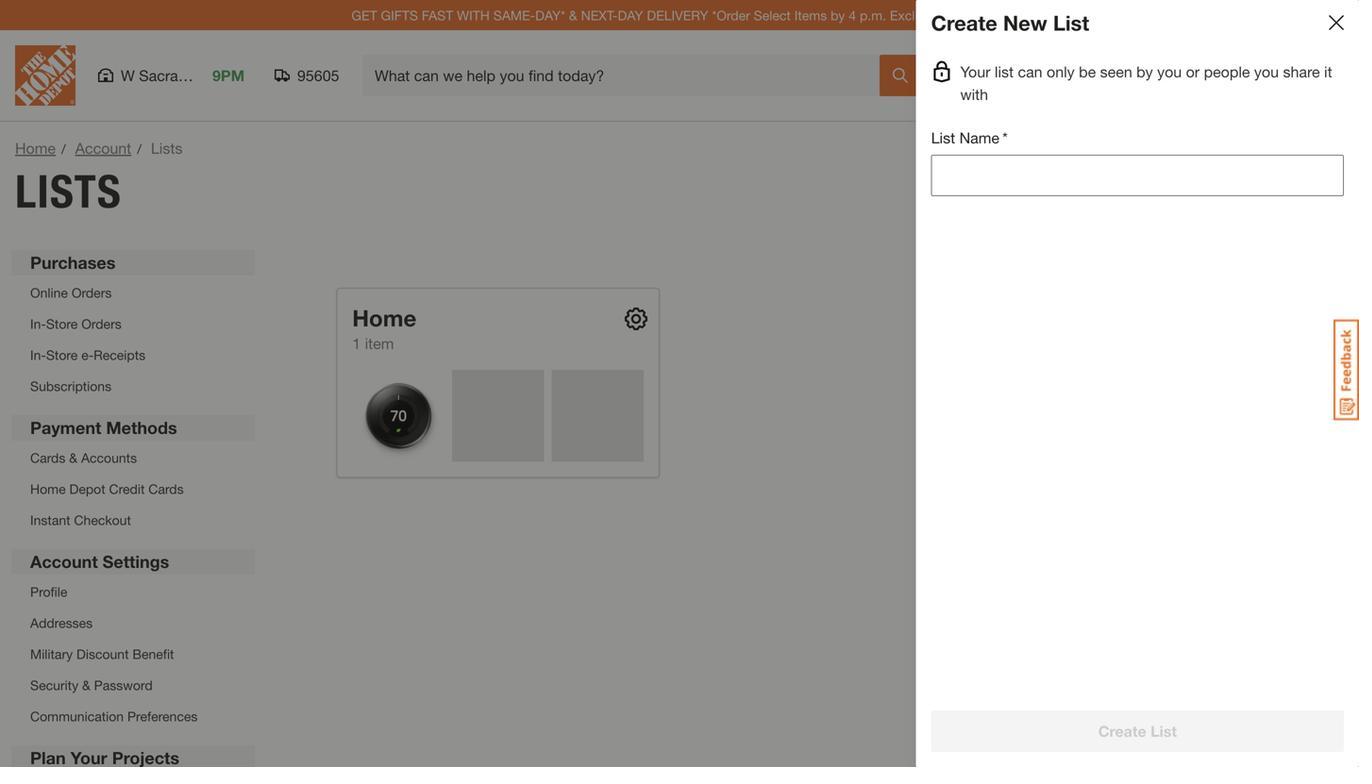 Task type: describe. For each thing, give the bounding box(es) containing it.
gifts
[[381, 7, 418, 23]]

1 vertical spatial cards
[[148, 481, 184, 497]]

list name *
[[931, 129, 1008, 147]]

home for home 1  item
[[352, 304, 416, 331]]

day*
[[535, 7, 565, 23]]

home depot credit cards link
[[30, 481, 184, 497]]

addresses
[[30, 615, 93, 631]]

w
[[121, 67, 135, 84]]

home 1  item
[[352, 304, 416, 353]]

e-
[[81, 347, 94, 363]]

home for home depot credit cards
[[30, 481, 66, 497]]

instant
[[30, 513, 70, 528]]

payment
[[30, 418, 101, 438]]

delivery
[[647, 7, 708, 23]]

me
[[1213, 80, 1234, 98]]

& for accounts
[[69, 450, 77, 466]]

addresses link
[[30, 615, 93, 631]]

online orders link
[[30, 285, 112, 301]]

0 horizontal spatial list
[[931, 129, 955, 147]]

product image image
[[352, 370, 444, 462]]

p.m.
[[860, 7, 886, 23]]

lists
[[151, 139, 183, 157]]

by inside 'your list can only be seen by you or people you share it with'
[[1137, 63, 1153, 81]]

me button
[[1193, 53, 1254, 98]]

with
[[960, 85, 988, 103]]

can
[[1018, 63, 1043, 81]]

store for orders
[[46, 316, 78, 332]]

settings image
[[625, 308, 648, 330]]

95605
[[297, 67, 339, 84]]

in-store orders link
[[30, 316, 122, 332]]

new
[[1003, 10, 1047, 35]]

in-store e-receipts
[[30, 347, 145, 363]]

& for password
[[82, 678, 90, 693]]

cards & accounts link
[[30, 450, 137, 466]]

in- for in-store e-receipts
[[30, 347, 46, 363]]

security & password
[[30, 678, 153, 693]]

security
[[30, 678, 78, 693]]

people
[[1204, 63, 1250, 81]]

receipts
[[94, 347, 145, 363]]

profile
[[30, 584, 67, 600]]

home for home
[[15, 139, 56, 157]]

military
[[30, 647, 73, 662]]

instant checkout link
[[30, 513, 131, 528]]

account settings
[[30, 552, 169, 572]]

payment methods
[[30, 418, 177, 438]]

0 horizontal spatial by
[[831, 7, 845, 23]]

2 you from the left
[[1254, 63, 1279, 81]]

in- for in-store orders
[[30, 316, 46, 332]]

be
[[1079, 63, 1096, 81]]

in-store e-receipts link
[[30, 347, 145, 363]]

services button
[[1027, 53, 1087, 98]]

benefit
[[133, 647, 174, 662]]

preferences
[[127, 709, 198, 724]]

home link for account
[[15, 139, 56, 157]]

9pm
[[212, 67, 245, 84]]

store for e-
[[46, 347, 78, 363]]

or
[[1186, 63, 1200, 81]]

4
[[849, 7, 856, 23]]

diy button
[[1110, 53, 1170, 98]]

seen
[[1100, 63, 1132, 81]]

get gifts fast with same-day* & next-day delivery *order select items by 4 p.m. exclusions apply.
[[352, 7, 994, 23]]

shop all button
[[944, 53, 1004, 98]]

fast
[[422, 7, 453, 23]]

communication
[[30, 709, 124, 724]]

account link
[[75, 139, 131, 157]]

it
[[1324, 63, 1332, 81]]

account for account link at the top
[[75, 139, 131, 157]]

your list can only be seen by you or people you share it with
[[960, 63, 1332, 103]]

diy
[[1128, 80, 1152, 98]]

name
[[960, 129, 1000, 147]]

95605 button
[[275, 66, 340, 85]]

communication preferences
[[30, 709, 198, 724]]

list
[[995, 63, 1014, 81]]

instant checkout
[[30, 513, 131, 528]]



Task type: locate. For each thing, give the bounding box(es) containing it.
store down online orders link
[[46, 316, 78, 332]]

0 vertical spatial home
[[15, 139, 56, 157]]

profile link
[[30, 584, 67, 600]]

2 vertical spatial &
[[82, 678, 90, 693]]

items
[[795, 7, 827, 23]]

& right security
[[82, 678, 90, 693]]

1
[[352, 335, 361, 353]]

home link up item
[[352, 304, 416, 332]]

0 vertical spatial by
[[831, 7, 845, 23]]

exclusions
[[890, 7, 953, 23]]

by right seen
[[1137, 63, 1153, 81]]

0 vertical spatial &
[[569, 7, 577, 23]]

lists
[[15, 164, 122, 219]]

1 vertical spatial orders
[[81, 316, 122, 332]]

services
[[1028, 80, 1086, 98]]

communication preferences link
[[30, 709, 198, 724]]

1 horizontal spatial cards
[[148, 481, 184, 497]]

0 vertical spatial list
[[1053, 10, 1089, 35]]

0 vertical spatial orders
[[72, 285, 112, 301]]

in- down online on the top
[[30, 316, 46, 332]]

cards down payment
[[30, 450, 65, 466]]

your
[[960, 63, 991, 81]]

cards & accounts
[[30, 450, 137, 466]]

0 horizontal spatial home link
[[15, 139, 56, 157]]

accounts
[[81, 450, 137, 466]]

2 in- from the top
[[30, 347, 46, 363]]

home link
[[15, 139, 56, 157], [352, 304, 416, 332]]

feedback link image
[[1334, 319, 1359, 421]]

methods
[[106, 418, 177, 438]]

0 vertical spatial store
[[46, 316, 78, 332]]

create new list
[[931, 10, 1089, 35]]

1 vertical spatial account
[[30, 552, 98, 572]]

all
[[986, 80, 1002, 98]]

day
[[618, 7, 643, 23]]

1 store from the top
[[46, 316, 78, 332]]

store left e-
[[46, 347, 78, 363]]

0 vertical spatial cards
[[30, 450, 65, 466]]

0 horizontal spatial &
[[69, 450, 77, 466]]

get
[[352, 7, 377, 23]]

home up instant
[[30, 481, 66, 497]]

password
[[94, 678, 153, 693]]

list right new
[[1053, 10, 1089, 35]]

only
[[1047, 63, 1075, 81]]

account for account settings
[[30, 552, 98, 572]]

subscriptions link
[[30, 379, 111, 394]]

None text field
[[931, 155, 1344, 196]]

sacramento
[[139, 67, 221, 84]]

w sacramento 9pm
[[121, 67, 245, 84]]

1 vertical spatial home
[[352, 304, 416, 331]]

*
[[1003, 129, 1008, 147]]

military discount benefit
[[30, 647, 174, 662]]

checkout
[[74, 513, 131, 528]]

home depot credit cards
[[30, 481, 184, 497]]

*order
[[712, 7, 750, 23]]

1 horizontal spatial you
[[1254, 63, 1279, 81]]

purchases
[[30, 253, 116, 273]]

orders up in-store e-receipts on the left
[[81, 316, 122, 332]]

store
[[46, 316, 78, 332], [46, 347, 78, 363]]

1 horizontal spatial home link
[[352, 304, 416, 332]]

1 vertical spatial home link
[[352, 304, 416, 332]]

online orders
[[30, 285, 112, 301]]

apply.
[[957, 7, 994, 23]]

1 vertical spatial &
[[69, 450, 77, 466]]

cards
[[30, 450, 65, 466], [148, 481, 184, 497]]

credit
[[109, 481, 145, 497]]

cards right credit
[[148, 481, 184, 497]]

0 horizontal spatial you
[[1157, 63, 1182, 81]]

2 horizontal spatial &
[[569, 7, 577, 23]]

select
[[754, 7, 791, 23]]

you left share
[[1254, 63, 1279, 81]]

in- up subscriptions
[[30, 347, 46, 363]]

security & password link
[[30, 678, 153, 693]]

list
[[1053, 10, 1089, 35], [931, 129, 955, 147]]

0 vertical spatial home link
[[15, 139, 56, 157]]

account up profile
[[30, 552, 98, 572]]

0 vertical spatial in-
[[30, 316, 46, 332]]

1 in- from the top
[[30, 316, 46, 332]]

create
[[931, 10, 998, 35]]

military discount benefit link
[[30, 647, 174, 662]]

account up 'lists'
[[75, 139, 131, 157]]

you left or
[[1157, 63, 1182, 81]]

0 horizontal spatial cards
[[30, 450, 65, 466]]

1 you from the left
[[1157, 63, 1182, 81]]

1 vertical spatial by
[[1137, 63, 1153, 81]]

settings
[[103, 552, 169, 572]]

in-store orders
[[30, 316, 122, 332]]

home link up 'lists'
[[15, 139, 56, 157]]

subscriptions
[[30, 379, 111, 394]]

depot
[[69, 481, 105, 497]]

discount
[[76, 647, 129, 662]]

1 horizontal spatial list
[[1053, 10, 1089, 35]]

account
[[75, 139, 131, 157], [30, 552, 98, 572]]

home up 'lists'
[[15, 139, 56, 157]]

close image
[[1329, 15, 1344, 30]]

next-
[[581, 7, 618, 23]]

by left 4
[[831, 7, 845, 23]]

1  item link
[[352, 335, 394, 353]]

2 vertical spatial home
[[30, 481, 66, 497]]

What can we help you find today? search field
[[375, 56, 879, 95]]

2 store from the top
[[46, 347, 78, 363]]

& down payment
[[69, 450, 77, 466]]

1 horizontal spatial &
[[82, 678, 90, 693]]

0 vertical spatial account
[[75, 139, 131, 157]]

home up item
[[352, 304, 416, 331]]

you
[[1157, 63, 1182, 81], [1254, 63, 1279, 81]]

share
[[1283, 63, 1320, 81]]

list left name
[[931, 129, 955, 147]]

1 vertical spatial store
[[46, 347, 78, 363]]

by
[[831, 7, 845, 23], [1137, 63, 1153, 81]]

with
[[457, 7, 490, 23]]

1 vertical spatial in-
[[30, 347, 46, 363]]

online
[[30, 285, 68, 301]]

shop all
[[946, 80, 1002, 98]]

1 horizontal spatial by
[[1137, 63, 1153, 81]]

same-
[[493, 7, 535, 23]]

the home depot logo image
[[15, 45, 76, 106]]

&
[[569, 7, 577, 23], [69, 450, 77, 466], [82, 678, 90, 693]]

home link for 1  item
[[352, 304, 416, 332]]

& right day*
[[569, 7, 577, 23]]

item
[[365, 335, 394, 353]]

1 vertical spatial list
[[931, 129, 955, 147]]

home
[[15, 139, 56, 157], [352, 304, 416, 331], [30, 481, 66, 497]]

shop
[[946, 80, 982, 98]]

orders up in-store orders
[[72, 285, 112, 301]]



Task type: vqa. For each thing, say whether or not it's contained in the screenshot.
the topmost this
no



